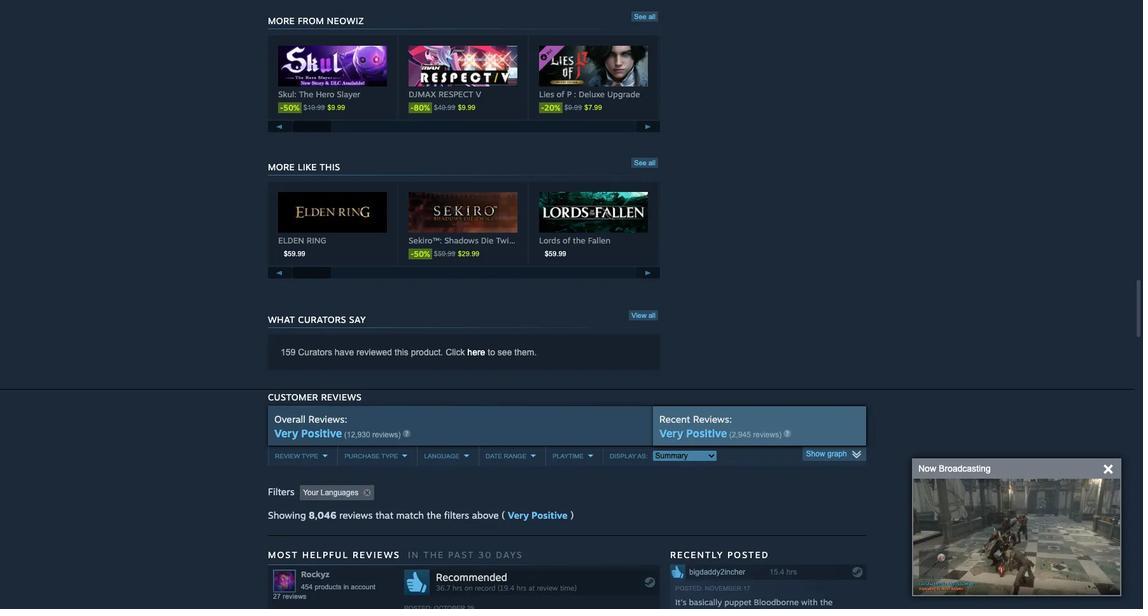 Task type: vqa. For each thing, say whether or not it's contained in the screenshot.
the right players
no



Task type: locate. For each thing, give the bounding box(es) containing it.
$29.99
[[458, 250, 479, 258]]

more
[[268, 15, 295, 26], [268, 162, 295, 172]]

posted: november 17 it's basically puppet bloodborne with the bioshock aethetic. it good.
[[675, 586, 833, 610]]

type
[[302, 453, 318, 460], [382, 453, 398, 460]]

as:
[[638, 453, 648, 460]]

50% down sekiro™:
[[414, 249, 430, 259]]

reviews
[[321, 392, 362, 403], [339, 510, 373, 522], [283, 593, 307, 601]]

reviews) up purchase type on the left bottom of page
[[372, 431, 401, 440]]

reviews) right (2,945
[[753, 431, 782, 440]]

of inside the lords of the fallen $59.99
[[563, 235, 571, 246]]

2 $59.99 from the left
[[434, 250, 455, 258]]

record
[[475, 584, 496, 593]]

2 vertical spatial reviews
[[283, 593, 307, 601]]

2 all from the top
[[649, 159, 656, 167]]

now
[[919, 464, 936, 474]]

see for more from neowiz
[[634, 13, 647, 20]]

0 vertical spatial see all link
[[632, 11, 658, 21]]

shadows
[[444, 235, 479, 246]]

27 reviews link
[[273, 593, 307, 601]]

1 vertical spatial see all link
[[632, 158, 658, 168]]

type right purchase
[[382, 453, 398, 460]]

more left like
[[268, 162, 295, 172]]

posted
[[728, 550, 769, 561]]

1 vertical spatial see
[[634, 159, 647, 167]]

very inside recent reviews: very positive (2,945 reviews)
[[660, 427, 684, 440]]

1 horizontal spatial 50%
[[414, 249, 430, 259]]

from
[[298, 15, 324, 26]]

50% inside skul: the hero slayer -50% $19.99 $9.99
[[283, 103, 300, 113]]

1 horizontal spatial $59.99
[[434, 250, 455, 258]]

$59.99 down shadows
[[434, 250, 455, 258]]

- down sekiro™:
[[411, 249, 414, 259]]

1 see from the top
[[634, 13, 647, 20]]

(12,930
[[344, 431, 370, 440]]

reviews) inside overall reviews: very positive (12,930 reviews)
[[372, 431, 401, 440]]

review
[[537, 584, 558, 593]]

2 vertical spatial all
[[649, 312, 656, 319]]

of inside lies of p : deluxe upgrade -20% $9.99 $7.99
[[557, 89, 565, 99]]

0 horizontal spatial $9.99
[[328, 104, 345, 112]]

elden ring $59.99
[[278, 235, 326, 258]]

above
[[472, 510, 499, 522]]

0 horizontal spatial $59.99
[[284, 250, 305, 258]]

2 horizontal spatial very
[[660, 427, 684, 440]]

2 reviews) from the left
[[753, 431, 782, 440]]

1 vertical spatial more
[[268, 162, 295, 172]]

ring
[[307, 235, 326, 246]]

0 vertical spatial see
[[634, 13, 647, 20]]

0 vertical spatial reviews
[[321, 392, 362, 403]]

36.7
[[436, 584, 451, 593]]

all inside see all more like this
[[649, 159, 656, 167]]

0 horizontal spatial type
[[302, 453, 318, 460]]

0 horizontal spatial reviews)
[[372, 431, 401, 440]]

type right the review
[[302, 453, 318, 460]]

1 horizontal spatial reviews)
[[753, 431, 782, 440]]

0 horizontal spatial reviews:
[[308, 414, 347, 426]]

rockyz 454 products in account 27 reviews
[[273, 570, 375, 601]]

see inside the see all more from neowiz
[[634, 13, 647, 20]]

this for reviewed
[[395, 347, 409, 358]]

1 horizontal spatial this
[[395, 347, 409, 358]]

1 more from the top
[[268, 15, 295, 26]]

1 reviews) from the left
[[372, 431, 401, 440]]

positive
[[301, 427, 342, 440], [686, 427, 727, 440], [532, 510, 568, 522]]

2 horizontal spatial hrs
[[787, 568, 797, 577]]

more for more like this
[[268, 162, 295, 172]]

curators
[[298, 314, 346, 325], [298, 347, 332, 358]]

30
[[478, 550, 492, 561]]

1 curators from the top
[[298, 314, 346, 325]]

1 horizontal spatial very
[[508, 510, 529, 522]]

see
[[634, 13, 647, 20], [634, 159, 647, 167]]

$9.99 down the :
[[565, 104, 582, 112]]

all for more from neowiz
[[649, 13, 656, 20]]

1 vertical spatial all
[[649, 159, 656, 167]]

- inside skul: the hero slayer -50% $19.99 $9.99
[[280, 103, 284, 113]]

recently
[[670, 550, 724, 561]]

- down lies
[[541, 103, 545, 113]]

reviews: inside overall reviews: very positive (12,930 reviews)
[[308, 414, 347, 426]]

50% down skul:
[[283, 103, 300, 113]]

3 $9.99 from the left
[[565, 104, 582, 112]]

reviews down 454
[[283, 593, 307, 601]]

positive left (2,945
[[686, 427, 727, 440]]

positive up review type
[[301, 427, 342, 440]]

lies of p : deluxe upgrade -20% $9.99 $7.99
[[539, 89, 640, 113]]

goty
[[526, 235, 548, 246]]

1 vertical spatial this
[[395, 347, 409, 358]]

reviews down languages
[[339, 510, 373, 522]]

1 see all link from the top
[[632, 11, 658, 21]]

slayer
[[337, 89, 360, 99]]

your
[[303, 489, 319, 498]]

2 more from the top
[[268, 162, 295, 172]]

0 vertical spatial more
[[268, 15, 295, 26]]

lords of the fallen $59.99
[[539, 235, 611, 258]]

display
[[610, 453, 636, 460]]

$9.99 down hero
[[328, 104, 345, 112]]

see
[[498, 347, 512, 358]]

0 horizontal spatial positive
[[301, 427, 342, 440]]

positive inside recent reviews: very positive (2,945 reviews)
[[686, 427, 727, 440]]

2 reviews: from the left
[[693, 414, 732, 426]]

$59.99
[[284, 250, 305, 258], [434, 250, 455, 258], [545, 250, 566, 258]]

0 vertical spatial 50%
[[283, 103, 300, 113]]

languages
[[321, 489, 359, 498]]

what
[[268, 314, 295, 325]]

curators left say
[[298, 314, 346, 325]]

- down djmax
[[411, 103, 414, 113]]

this inside see all more like this
[[320, 162, 340, 172]]

reviews up overall reviews: very positive (12,930 reviews)
[[321, 392, 362, 403]]

454
[[301, 584, 313, 591]]

1 vertical spatial reviews
[[339, 510, 373, 522]]

filters
[[444, 510, 469, 522]]

match
[[396, 510, 424, 522]]

0 horizontal spatial 50%
[[283, 103, 300, 113]]

the right 'with'
[[820, 598, 833, 608]]

2 horizontal spatial $59.99
[[545, 250, 566, 258]]

$59.99 down lords at the top of the page
[[545, 250, 566, 258]]

0 vertical spatial curators
[[298, 314, 346, 325]]

hrs left on
[[453, 584, 463, 593]]

that
[[376, 510, 394, 522]]

very down recent
[[660, 427, 684, 440]]

of
[[557, 89, 565, 99], [563, 235, 571, 246]]

1 vertical spatial 50%
[[414, 249, 430, 259]]

$59.99 down elden
[[284, 250, 305, 258]]

most helpful reviews in the past 30 days
[[268, 550, 523, 561]]

of right lords at the top of the page
[[563, 235, 571, 246]]

reviews: up (2,945
[[693, 414, 732, 426]]

positive for overall
[[301, 427, 342, 440]]

1 $59.99 from the left
[[284, 250, 305, 258]]

aethetic.
[[713, 608, 747, 610]]

see inside see all more like this
[[634, 159, 647, 167]]

hrs right "15.4"
[[787, 568, 797, 577]]

now broadcasting
[[919, 464, 991, 474]]

1 all from the top
[[649, 13, 656, 20]]

1 horizontal spatial reviews:
[[693, 414, 732, 426]]

date
[[486, 453, 502, 460]]

click
[[446, 347, 465, 358]]

1 reviews: from the left
[[308, 414, 347, 426]]

50%
[[283, 103, 300, 113], [414, 249, 430, 259]]

$7.99
[[585, 104, 602, 112]]

this right like
[[320, 162, 340, 172]]

here link
[[468, 347, 485, 358]]

- inside lies of p : deluxe upgrade -20% $9.99 $7.99
[[541, 103, 545, 113]]

2 type from the left
[[382, 453, 398, 460]]

reviews) for overall reviews:
[[372, 431, 401, 440]]

positive for recent
[[686, 427, 727, 440]]

2 see from the top
[[634, 159, 647, 167]]

more inside the see all more from neowiz
[[268, 15, 295, 26]]

0 horizontal spatial very
[[274, 427, 298, 440]]

positive inside overall reviews: very positive (12,930 reviews)
[[301, 427, 342, 440]]

1 horizontal spatial type
[[382, 453, 398, 460]]

3 $59.99 from the left
[[545, 250, 566, 258]]

0 vertical spatial of
[[557, 89, 565, 99]]

0 vertical spatial this
[[320, 162, 340, 172]]

1 $9.99 from the left
[[328, 104, 345, 112]]

3 all from the top
[[649, 312, 656, 319]]

the
[[573, 235, 586, 246], [427, 510, 441, 522], [424, 550, 445, 561], [820, 598, 833, 608]]

1 vertical spatial of
[[563, 235, 571, 246]]

- down skul:
[[280, 103, 284, 113]]

reviews: inside recent reviews: very positive (2,945 reviews)
[[693, 414, 732, 426]]

1 type from the left
[[302, 453, 318, 460]]

1 vertical spatial curators
[[298, 347, 332, 358]]

reviews: down "customer reviews"
[[308, 414, 347, 426]]

$19.99
[[304, 104, 325, 112]]

product.
[[411, 347, 443, 358]]

$9.99 down respect
[[458, 104, 476, 112]]

all inside view all what curators say
[[649, 312, 656, 319]]

them.
[[515, 347, 537, 358]]

graph
[[828, 450, 847, 459]]

50% inside sekiro™: shadows die twice - goty edition -50% $59.99 $29.99
[[414, 249, 430, 259]]

0 horizontal spatial this
[[320, 162, 340, 172]]

reviews) inside recent reviews: very positive (2,945 reviews)
[[753, 431, 782, 440]]

sekiro™:
[[409, 235, 442, 246]]

very right ( at the bottom left of the page
[[508, 510, 529, 522]]

2 see all link from the top
[[632, 158, 658, 168]]

this for like
[[320, 162, 340, 172]]

the left fallen
[[573, 235, 586, 246]]

at
[[529, 584, 535, 593]]

reviewed
[[357, 347, 392, 358]]

$59.99 inside the lords of the fallen $59.99
[[545, 250, 566, 258]]

0 vertical spatial all
[[649, 13, 656, 20]]

more inside see all more like this
[[268, 162, 295, 172]]

bigdaddy2incher
[[689, 568, 746, 577]]

say
[[349, 314, 366, 325]]

positive left )
[[532, 510, 568, 522]]

of left p
[[557, 89, 565, 99]]

curators right the 159
[[298, 347, 332, 358]]

1 horizontal spatial $9.99
[[458, 104, 476, 112]]

2 $9.99 from the left
[[458, 104, 476, 112]]

(
[[502, 510, 505, 522]]

very down the overall
[[274, 427, 298, 440]]

more left from
[[268, 15, 295, 26]]

skul: the hero slayer -50% $19.99 $9.99
[[278, 89, 360, 113]]

see all more from neowiz
[[268, 13, 656, 26]]

see for more like this
[[634, 159, 647, 167]]

see all link
[[632, 11, 658, 21], [632, 158, 658, 168]]

reviews: for recent reviews:
[[693, 414, 732, 426]]

2 horizontal spatial $9.99
[[565, 104, 582, 112]]

all inside the see all more from neowiz
[[649, 13, 656, 20]]

very inside overall reviews: very positive (12,930 reviews)
[[274, 427, 298, 440]]

puppet
[[725, 598, 752, 608]]

reviews)
[[372, 431, 401, 440], [753, 431, 782, 440]]

hrs left at
[[517, 584, 527, 593]]

showing
[[268, 510, 306, 522]]

this left product.
[[395, 347, 409, 358]]

account
[[351, 584, 375, 591]]

2 horizontal spatial positive
[[686, 427, 727, 440]]



Task type: describe. For each thing, give the bounding box(es) containing it.
purchase
[[345, 453, 380, 460]]

bloodborne
[[754, 598, 799, 608]]

helpful
[[302, 550, 349, 561]]

20%
[[545, 103, 561, 113]]

80%
[[414, 103, 430, 113]]

in
[[344, 584, 349, 591]]

display as:
[[610, 453, 650, 460]]

the inside posted: november 17 it's basically puppet bloodborne with the bioshock aethetic. it good.
[[820, 598, 833, 608]]

view all link
[[629, 310, 658, 321]]

days
[[496, 550, 523, 561]]

broadcasting
[[939, 464, 991, 474]]

lords
[[539, 235, 560, 246]]

it's
[[675, 598, 687, 608]]

v
[[476, 89, 481, 99]]

neowiz
[[327, 15, 364, 26]]

good.
[[757, 608, 779, 610]]

type for purchase type
[[382, 453, 398, 460]]

0 horizontal spatial hrs
[[453, 584, 463, 593]]

of for neowiz
[[557, 89, 565, 99]]

reviews) for recent reviews:
[[753, 431, 782, 440]]

review type
[[275, 453, 318, 460]]

the left filters
[[427, 510, 441, 522]]

1 horizontal spatial positive
[[532, 510, 568, 522]]

recently posted
[[670, 550, 769, 561]]

november
[[705, 586, 742, 593]]

language
[[424, 453, 460, 460]]

twice
[[496, 235, 518, 246]]

purchase type
[[345, 453, 398, 460]]

now broadcasting link
[[919, 463, 991, 476]]

here
[[468, 347, 485, 358]]

- inside djmax respect v -80% $49.99 $9.99
[[411, 103, 414, 113]]

$59.99 inside sekiro™: shadows die twice - goty edition -50% $59.99 $29.99
[[434, 250, 455, 258]]

very for overall reviews:
[[274, 427, 298, 440]]

posted:
[[675, 586, 703, 593]]

have
[[335, 347, 354, 358]]

$59.99 inside elden ring $59.99
[[284, 250, 305, 258]]

15.4 hrs
[[770, 568, 797, 577]]

view
[[632, 312, 647, 319]]

filters
[[268, 486, 295, 498]]

view all what curators say
[[268, 312, 656, 325]]

the
[[299, 89, 313, 99]]

curators inside view all what curators say
[[298, 314, 346, 325]]

products
[[315, 584, 342, 591]]

p
[[567, 89, 572, 99]]

fallen
[[588, 235, 611, 246]]

very for recent reviews:
[[660, 427, 684, 440]]

reviews: for overall reviews:
[[308, 414, 347, 426]]

17
[[743, 586, 750, 593]]

the inside the lords of the fallen $59.99
[[573, 235, 586, 246]]

$9.99 inside lies of p : deluxe upgrade -20% $9.99 $7.99
[[565, 104, 582, 112]]

15.4
[[770, 568, 785, 577]]

overall
[[274, 414, 306, 426]]

recommended 36.7 hrs on record            (19.4 hrs at review time)
[[436, 572, 577, 593]]

$9.99 inside djmax respect v -80% $49.99 $9.99
[[458, 104, 476, 112]]

your languages
[[303, 489, 359, 498]]

all for more like this
[[649, 159, 656, 167]]

1 horizontal spatial hrs
[[517, 584, 527, 593]]

in
[[408, 550, 420, 561]]

the right in
[[424, 550, 445, 561]]

- right twice
[[520, 235, 524, 246]]

lies
[[539, 89, 554, 99]]

hero
[[316, 89, 335, 99]]

skul:
[[278, 89, 297, 99]]

upgrade
[[607, 89, 640, 99]]

(19.4
[[498, 584, 515, 593]]

sekiro™: shadows die twice - goty edition -50% $59.99 $29.99
[[409, 235, 578, 259]]

type for review type
[[302, 453, 318, 460]]

with
[[801, 598, 818, 608]]

deluxe
[[579, 89, 605, 99]]

like
[[298, 162, 317, 172]]

customer reviews
[[268, 392, 362, 403]]

$9.99 inside skul: the hero slayer -50% $19.99 $9.99
[[328, 104, 345, 112]]

159
[[281, 347, 296, 358]]

edition
[[551, 235, 578, 246]]

to
[[488, 347, 495, 358]]

2 curators from the top
[[298, 347, 332, 358]]

more for more from neowiz
[[268, 15, 295, 26]]

show
[[806, 450, 825, 459]]

:
[[574, 89, 576, 99]]

date range
[[486, 453, 527, 460]]

reviews inside rockyz 454 products in account 27 reviews
[[283, 593, 307, 601]]

respect
[[439, 89, 473, 99]]

it
[[749, 608, 754, 610]]

454 products in account link
[[301, 584, 375, 591]]

see all link for more like this
[[632, 158, 658, 168]]

recent
[[660, 414, 690, 426]]

die
[[481, 235, 494, 246]]

$49.99
[[434, 104, 455, 112]]

review
[[275, 453, 300, 460]]

)
[[571, 510, 574, 522]]

playtime
[[553, 453, 584, 460]]

see all link for more from neowiz
[[632, 11, 658, 21]]

djmax
[[409, 89, 436, 99]]

rockyz
[[301, 570, 330, 580]]

basically
[[689, 598, 722, 608]]

bioshock
[[675, 608, 710, 610]]

range
[[504, 453, 527, 460]]

of for this
[[563, 235, 571, 246]]

reviews
[[353, 550, 400, 561]]

rockyz link
[[301, 570, 330, 580]]

159 curators have reviewed this product. click here to see them.
[[281, 347, 537, 358]]

8,046
[[309, 510, 337, 522]]

customer
[[268, 392, 318, 403]]



